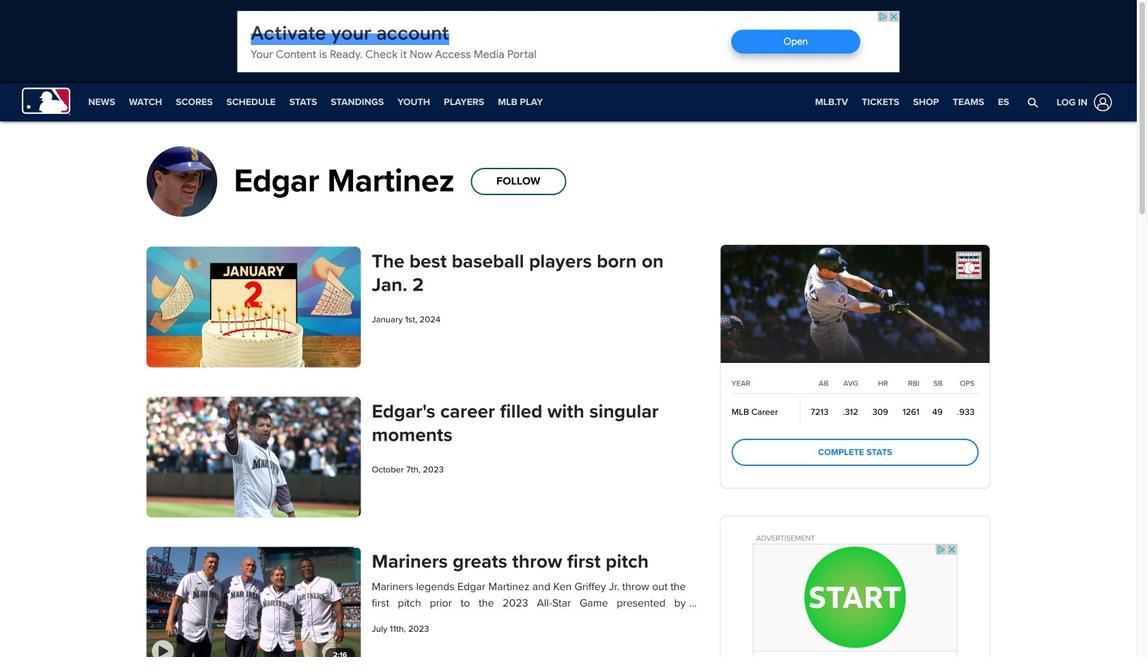 Task type: describe. For each thing, give the bounding box(es) containing it.
1 vertical spatial advertisement element
[[753, 544, 958, 658]]

edgar's career filled with singular moments image
[[147, 397, 361, 518]]

edgar martinez and ken griffey jr. throw first pitch image
[[147, 548, 361, 658]]



Task type: locate. For each thing, give the bounding box(es) containing it.
the best baseball players born on jan. 2 image
[[147, 247, 361, 368]]

top navigation element
[[0, 83, 1137, 122]]

secondary navigation element
[[81, 83, 550, 122]]

edgar martinez image
[[147, 146, 218, 217]]

advertisement element
[[237, 11, 900, 72], [753, 544, 958, 658]]

0 vertical spatial advertisement element
[[237, 11, 900, 72]]

tertiary navigation element
[[809, 83, 1017, 122]]

hall of fame logo image
[[957, 252, 982, 279]]



Task type: vqa. For each thing, say whether or not it's contained in the screenshot.
The best baseball players born on Jan. 2 image
yes



